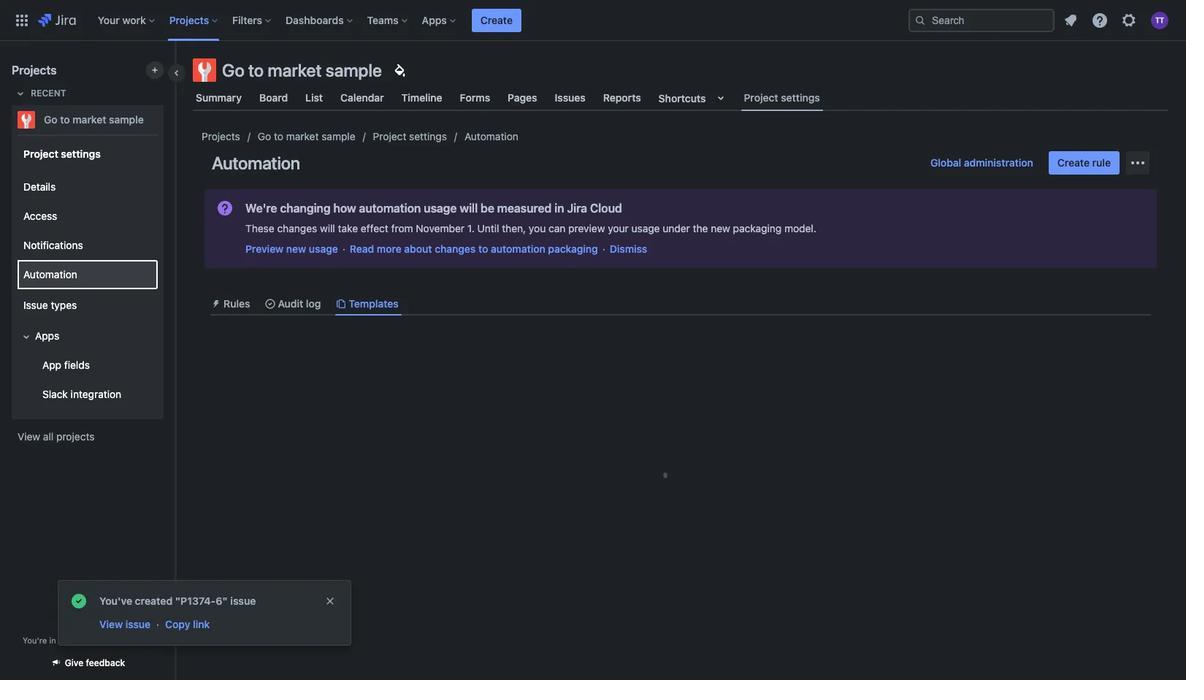 Task type: vqa. For each thing, say whether or not it's contained in the screenshot.
global
yes



Task type: locate. For each thing, give the bounding box(es) containing it.
reports
[[603, 91, 641, 104]]

in left jira
[[555, 202, 565, 215]]

0 horizontal spatial will
[[320, 222, 335, 235]]

1 group from the top
[[15, 134, 158, 418]]

filters
[[232, 14, 262, 26]]

automation link up types
[[18, 260, 158, 289]]

settings for project settings link
[[409, 130, 447, 143]]

0 vertical spatial create
[[481, 14, 513, 26]]

2 vertical spatial go
[[258, 130, 271, 143]]

2 horizontal spatial automation
[[465, 130, 519, 143]]

rules image
[[210, 298, 222, 310]]

tab list containing rules
[[205, 292, 1158, 316]]

model.
[[785, 222, 817, 235]]

1 horizontal spatial apps
[[422, 14, 447, 26]]

banner
[[0, 0, 1187, 41]]

1 vertical spatial apps
[[35, 329, 59, 342]]

0 vertical spatial automation
[[465, 130, 519, 143]]

apps right teams popup button
[[422, 14, 447, 26]]

0 vertical spatial project settings
[[744, 91, 821, 104]]

projects inside popup button
[[169, 14, 209, 26]]

appswitcher icon image
[[13, 11, 31, 29]]

project
[[744, 91, 779, 104], [373, 130, 407, 143], [23, 147, 58, 160]]

jira
[[567, 202, 588, 215]]

1 horizontal spatial settings
[[409, 130, 447, 143]]

read
[[350, 243, 374, 255]]

1 horizontal spatial usage
[[424, 202, 457, 215]]

0 horizontal spatial view
[[18, 430, 40, 443]]

copy
[[165, 618, 190, 631]]

go to market sample inside go to market sample link
[[44, 113, 144, 126]]

work
[[122, 14, 146, 26]]

go to market sample
[[222, 60, 382, 80], [44, 113, 144, 126], [258, 130, 356, 143]]

0 horizontal spatial packaging
[[548, 243, 598, 255]]

your work button
[[93, 8, 161, 32]]

sample up 'calendar'
[[326, 60, 382, 80]]

alert
[[58, 581, 351, 645]]

project right the shortcuts dropdown button
[[744, 91, 779, 104]]

2 vertical spatial settings
[[61, 147, 101, 160]]

create left rule
[[1058, 156, 1090, 169]]

changes inside we're changing how automation usage will be measured in jira cloud these changes will take effect from november 1. until then, you can preview your usage under the new packaging model.
[[277, 222, 317, 235]]

packaging left model.
[[733, 222, 782, 235]]

changes inside button
[[435, 243, 476, 255]]

we're changing how automation usage will be measured in jira cloud these changes will take effect from november 1. until then, you can preview your usage under the new packaging model.
[[246, 202, 817, 235]]

dismiss image
[[324, 596, 336, 607]]

list
[[306, 91, 323, 104]]

group containing project settings
[[15, 134, 158, 418]]

projects for projects link
[[202, 130, 240, 143]]

log
[[306, 297, 321, 310]]

go up "summary"
[[222, 60, 245, 80]]

go
[[222, 60, 245, 80], [44, 113, 57, 126], [258, 130, 271, 143]]

measured
[[497, 202, 552, 215]]

usage
[[424, 202, 457, 215], [632, 222, 660, 235], [309, 243, 338, 255]]

create right apps popup button
[[481, 14, 513, 26]]

0 vertical spatial packaging
[[733, 222, 782, 235]]

project up details
[[23, 147, 58, 160]]

search image
[[915, 14, 927, 26]]

group containing details
[[15, 168, 158, 414]]

help image
[[1092, 11, 1109, 29]]

packaging down preview
[[548, 243, 598, 255]]

1 horizontal spatial will
[[460, 202, 478, 215]]

go to market sample up "list"
[[222, 60, 382, 80]]

2 horizontal spatial usage
[[632, 222, 660, 235]]

apps button
[[18, 322, 158, 351]]

to down until
[[479, 243, 488, 255]]

your
[[98, 14, 120, 26]]

1 horizontal spatial packaging
[[733, 222, 782, 235]]

in
[[555, 202, 565, 215], [49, 636, 56, 645]]

2 horizontal spatial settings
[[781, 91, 821, 104]]

global administration link
[[922, 151, 1043, 175]]

1 horizontal spatial in
[[555, 202, 565, 215]]

0 vertical spatial changes
[[277, 222, 317, 235]]

1 horizontal spatial automation
[[212, 153, 300, 173]]

issue right 6" on the bottom left
[[230, 595, 256, 607]]

0 horizontal spatial issue
[[125, 618, 151, 631]]

0 horizontal spatial project settings
[[23, 147, 101, 160]]

projects
[[56, 430, 95, 443]]

dashboards
[[286, 14, 344, 26]]

1 horizontal spatial automation link
[[465, 128, 519, 145]]

will left be on the top left
[[460, 202, 478, 215]]

2 horizontal spatial project
[[744, 91, 779, 104]]

1 horizontal spatial view
[[99, 618, 123, 631]]

project settings inside tab list
[[744, 91, 821, 104]]

2 vertical spatial project
[[23, 147, 58, 160]]

will
[[460, 202, 478, 215], [320, 222, 335, 235]]

new inside we're changing how automation usage will be measured in jira cloud these changes will take effect from november 1. until then, you can preview your usage under the new packaging model.
[[711, 222, 731, 235]]

2 horizontal spatial go
[[258, 130, 271, 143]]

1 vertical spatial issue
[[125, 618, 151, 631]]

app fields link
[[26, 351, 158, 380]]

1 vertical spatial tab list
[[205, 292, 1158, 316]]

1 vertical spatial project
[[373, 130, 407, 143]]

alert containing you've created "p1374-6" issue
[[58, 581, 351, 645]]

templates image
[[336, 298, 347, 310]]

new right the
[[711, 222, 731, 235]]

automation up from
[[359, 202, 421, 215]]

1 vertical spatial usage
[[632, 222, 660, 235]]

settings inside group
[[61, 147, 101, 160]]

these
[[246, 222, 275, 235]]

0 horizontal spatial automation link
[[18, 260, 158, 289]]

0 horizontal spatial project
[[23, 147, 58, 160]]

1 horizontal spatial project settings
[[373, 130, 447, 143]]

market up "list"
[[268, 60, 322, 80]]

expand image
[[18, 328, 35, 346]]

1 vertical spatial automation
[[491, 243, 546, 255]]

1 vertical spatial automation link
[[18, 260, 158, 289]]

give feedback button
[[41, 651, 134, 675]]

projects right 'work'
[[169, 14, 209, 26]]

teams
[[367, 14, 399, 26]]

0 vertical spatial will
[[460, 202, 478, 215]]

go to market sample link down 'recent'
[[12, 105, 158, 134]]

notifications
[[23, 239, 83, 251]]

0 horizontal spatial in
[[49, 636, 56, 645]]

team-
[[65, 636, 88, 645]]

0 horizontal spatial new
[[286, 243, 306, 255]]

to down board "link"
[[274, 130, 284, 143]]

view left the all
[[18, 430, 40, 443]]

1 vertical spatial in
[[49, 636, 56, 645]]

1 vertical spatial settings
[[409, 130, 447, 143]]

create inside button
[[481, 14, 513, 26]]

1 horizontal spatial automation
[[491, 243, 546, 255]]

0 horizontal spatial automation
[[23, 268, 77, 280]]

0 vertical spatial projects
[[169, 14, 209, 26]]

automation for notifications
[[23, 268, 77, 280]]

0 horizontal spatial automation
[[359, 202, 421, 215]]

Search field
[[909, 8, 1055, 32]]

sample left the add to starred image
[[109, 113, 144, 126]]

usage up dismiss
[[632, 222, 660, 235]]

2 vertical spatial project settings
[[23, 147, 101, 160]]

projects
[[169, 14, 209, 26], [12, 64, 57, 77], [202, 130, 240, 143]]

0 vertical spatial in
[[555, 202, 565, 215]]

project settings link
[[373, 128, 447, 145]]

settings
[[781, 91, 821, 104], [409, 130, 447, 143], [61, 147, 101, 160]]

0 horizontal spatial settings
[[61, 147, 101, 160]]

november
[[416, 222, 465, 235]]

project inside group
[[23, 147, 58, 160]]

go down 'recent'
[[44, 113, 57, 126]]

2 vertical spatial automation
[[23, 268, 77, 280]]

2 group from the top
[[15, 168, 158, 414]]

automation down "forms" link
[[465, 130, 519, 143]]

0 horizontal spatial go to market sample link
[[12, 105, 158, 134]]

changes up preview new usage
[[277, 222, 317, 235]]

in left a
[[49, 636, 56, 645]]

usage up november
[[424, 202, 457, 215]]

project settings for group containing project settings
[[23, 147, 101, 160]]

calendar link
[[338, 85, 387, 111]]

slack integration
[[42, 388, 121, 400]]

summary
[[196, 91, 242, 104]]

project settings for project settings link
[[373, 130, 447, 143]]

view for view all projects
[[18, 430, 40, 443]]

projects down summary link
[[202, 130, 240, 143]]

1 vertical spatial packaging
[[548, 243, 598, 255]]

0 vertical spatial usage
[[424, 202, 457, 215]]

create button
[[472, 8, 522, 32]]

0 horizontal spatial usage
[[309, 243, 338, 255]]

1 vertical spatial create
[[1058, 156, 1090, 169]]

1 horizontal spatial new
[[711, 222, 731, 235]]

to
[[248, 60, 264, 80], [60, 113, 70, 126], [274, 130, 284, 143], [479, 243, 488, 255]]

pages
[[508, 91, 538, 104]]

view for view issue
[[99, 618, 123, 631]]

view
[[18, 430, 40, 443], [99, 618, 123, 631]]

1 horizontal spatial create
[[1058, 156, 1090, 169]]

2 vertical spatial sample
[[322, 130, 356, 143]]

pages link
[[505, 85, 540, 111]]

go to market sample down list link at the top left
[[258, 130, 356, 143]]

project for project settings link
[[373, 130, 407, 143]]

1 vertical spatial go
[[44, 113, 57, 126]]

dismiss button
[[610, 242, 648, 257]]

sample down calendar link
[[322, 130, 356, 143]]

0 vertical spatial issue
[[230, 595, 256, 607]]

market down list link at the top left
[[286, 130, 319, 143]]

automation down notifications
[[23, 268, 77, 280]]

2 vertical spatial usage
[[309, 243, 338, 255]]

1 vertical spatial view
[[99, 618, 123, 631]]

automation link down "forms" link
[[465, 128, 519, 145]]

create inside button
[[1058, 156, 1090, 169]]

tab list
[[184, 85, 1178, 111], [205, 292, 1158, 316]]

2 vertical spatial projects
[[202, 130, 240, 143]]

automation link
[[465, 128, 519, 145], [18, 260, 158, 289]]

market
[[268, 60, 322, 80], [73, 113, 106, 126], [286, 130, 319, 143]]

0 vertical spatial automation
[[359, 202, 421, 215]]

be
[[481, 202, 495, 215]]

1 horizontal spatial changes
[[435, 243, 476, 255]]

you're in a team-managed project
[[23, 636, 153, 645]]

go to market sample link
[[12, 105, 158, 134], [258, 128, 356, 145]]

1 horizontal spatial go to market sample link
[[258, 128, 356, 145]]

link
[[193, 618, 210, 631]]

cloud
[[590, 202, 622, 215]]

preview
[[569, 222, 605, 235]]

changes down november
[[435, 243, 476, 255]]

usage down take
[[309, 243, 338, 255]]

calendar
[[341, 91, 384, 104]]

under
[[663, 222, 690, 235]]

market up details link
[[73, 113, 106, 126]]

in inside we're changing how automation usage will be measured in jira cloud these changes will take effect from november 1. until then, you can preview your usage under the new packaging model.
[[555, 202, 565, 215]]

project down calendar link
[[373, 130, 407, 143]]

0 vertical spatial apps
[[422, 14, 447, 26]]

will left take
[[320, 222, 335, 235]]

apps inside popup button
[[422, 14, 447, 26]]

projects up 'recent'
[[12, 64, 57, 77]]

1 vertical spatial changes
[[435, 243, 476, 255]]

0 horizontal spatial create
[[481, 14, 513, 26]]

new right preview
[[286, 243, 306, 255]]

0 horizontal spatial apps
[[35, 329, 59, 342]]

0 vertical spatial new
[[711, 222, 731, 235]]

1 vertical spatial go to market sample
[[44, 113, 144, 126]]

audit log image
[[265, 298, 277, 310]]

group
[[15, 134, 158, 418], [15, 168, 158, 414]]

collapse recent projects image
[[12, 85, 29, 102]]

1 vertical spatial project settings
[[373, 130, 447, 143]]

2 horizontal spatial project settings
[[744, 91, 821, 104]]

dashboards button
[[281, 8, 359, 32]]

usage inside button
[[309, 243, 338, 255]]

1 vertical spatial new
[[286, 243, 306, 255]]

automation down 'then,'
[[491, 243, 546, 255]]

automation down projects link
[[212, 153, 300, 173]]

0 horizontal spatial changes
[[277, 222, 317, 235]]

apps up app
[[35, 329, 59, 342]]

1 horizontal spatial project
[[373, 130, 407, 143]]

shortcuts button
[[656, 85, 733, 111]]

view up managed
[[99, 618, 123, 631]]

0 vertical spatial view
[[18, 430, 40, 443]]

slack
[[42, 388, 68, 400]]

go down board "link"
[[258, 130, 271, 143]]

1 horizontal spatial go
[[222, 60, 245, 80]]

project settings inside group
[[23, 147, 101, 160]]

packaging inside button
[[548, 243, 598, 255]]

go to market sample link down list link at the top left
[[258, 128, 356, 145]]

automation inside button
[[491, 243, 546, 255]]

create
[[481, 14, 513, 26], [1058, 156, 1090, 169]]

0 vertical spatial automation link
[[465, 128, 519, 145]]

go to market sample down 'recent'
[[44, 113, 144, 126]]

audit
[[278, 297, 303, 310]]

project for group containing project settings
[[23, 147, 58, 160]]

issue
[[230, 595, 256, 607], [125, 618, 151, 631]]

access link
[[18, 202, 158, 231]]

sample
[[326, 60, 382, 80], [109, 113, 144, 126], [322, 130, 356, 143]]

jira image
[[38, 11, 76, 29], [38, 11, 76, 29]]

issue up project
[[125, 618, 151, 631]]

can
[[549, 222, 566, 235]]

0 vertical spatial tab list
[[184, 85, 1178, 111]]

changes
[[277, 222, 317, 235], [435, 243, 476, 255]]



Task type: describe. For each thing, give the bounding box(es) containing it.
created
[[135, 595, 173, 607]]

copy link button
[[164, 616, 211, 634]]

2 vertical spatial go to market sample
[[258, 130, 356, 143]]

read more about changes to automation packaging
[[350, 243, 598, 255]]

your profile and settings image
[[1152, 11, 1169, 29]]

reports link
[[601, 85, 644, 111]]

until
[[478, 222, 499, 235]]

your
[[608, 222, 629, 235]]

0 vertical spatial settings
[[781, 91, 821, 104]]

global
[[931, 156, 962, 169]]

issue types link
[[18, 289, 158, 322]]

effect
[[361, 222, 389, 235]]

recent
[[31, 88, 66, 99]]

access
[[23, 209, 57, 222]]

filters button
[[228, 8, 277, 32]]

shortcuts
[[659, 92, 706, 104]]

notifications link
[[18, 231, 158, 260]]

0 horizontal spatial go
[[44, 113, 57, 126]]

issues
[[555, 91, 586, 104]]

create for create rule
[[1058, 156, 1090, 169]]

automation link for project settings
[[465, 128, 519, 145]]

projects for projects popup button
[[169, 14, 209, 26]]

view all projects
[[18, 430, 95, 443]]

rules
[[224, 297, 250, 310]]

2 vertical spatial market
[[286, 130, 319, 143]]

board link
[[256, 85, 291, 111]]

apps button
[[418, 8, 462, 32]]

preview new usage button
[[246, 242, 338, 257]]

issue types
[[23, 299, 77, 311]]

list link
[[303, 85, 326, 111]]

"p1374-
[[175, 595, 216, 607]]

to down 'recent'
[[60, 113, 70, 126]]

managed
[[88, 636, 123, 645]]

integration
[[71, 388, 121, 400]]

then,
[[502, 222, 526, 235]]

to inside button
[[479, 243, 488, 255]]

1 horizontal spatial issue
[[230, 595, 256, 607]]

set background color image
[[391, 61, 408, 79]]

board
[[259, 91, 288, 104]]

0 vertical spatial go
[[222, 60, 245, 80]]

the
[[693, 222, 709, 235]]

tab list containing summary
[[184, 85, 1178, 111]]

view all projects link
[[12, 424, 164, 450]]

1.
[[468, 222, 475, 235]]

success image
[[70, 593, 88, 610]]

1 vertical spatial sample
[[109, 113, 144, 126]]

add to starred image
[[159, 111, 177, 129]]

create for create
[[481, 14, 513, 26]]

global administration
[[931, 156, 1034, 169]]

banner containing your work
[[0, 0, 1187, 41]]

automation inside we're changing how automation usage will be measured in jira cloud these changes will take effect from november 1. until then, you can preview your usage under the new packaging model.
[[359, 202, 421, 215]]

administration
[[965, 156, 1034, 169]]

types
[[51, 299, 77, 311]]

dismiss
[[610, 243, 648, 255]]

0 vertical spatial go to market sample
[[222, 60, 382, 80]]

you've created "p1374-6" issue
[[99, 595, 256, 607]]

copy link
[[165, 618, 210, 631]]

automation link for notifications
[[18, 260, 158, 289]]

project
[[126, 636, 153, 645]]

preview
[[246, 243, 284, 255]]

details link
[[18, 172, 158, 202]]

a
[[58, 636, 63, 645]]

audit log
[[278, 297, 321, 310]]

you
[[529, 222, 546, 235]]

1 vertical spatial market
[[73, 113, 106, 126]]

automation for project settings
[[465, 130, 519, 143]]

0 vertical spatial market
[[268, 60, 322, 80]]

notifications image
[[1063, 11, 1080, 29]]

settings image
[[1121, 11, 1139, 29]]

your work
[[98, 14, 146, 26]]

1 vertical spatial projects
[[12, 64, 57, 77]]

we're
[[246, 202, 277, 215]]

create rule
[[1058, 156, 1112, 169]]

read more about changes to automation packaging button
[[350, 242, 598, 257]]

1 vertical spatial will
[[320, 222, 335, 235]]

to up board
[[248, 60, 264, 80]]

1 vertical spatial automation
[[212, 153, 300, 173]]

create project image
[[149, 64, 161, 76]]

give
[[65, 658, 84, 669]]

give feedback
[[65, 658, 125, 669]]

new inside button
[[286, 243, 306, 255]]

feedback
[[86, 658, 125, 669]]

how
[[334, 202, 356, 215]]

projects link
[[202, 128, 240, 145]]

actions image
[[1130, 154, 1147, 172]]

changing
[[280, 202, 331, 215]]

about
[[404, 243, 432, 255]]

forms link
[[457, 85, 493, 111]]

view issue link
[[98, 616, 152, 634]]

packaging inside we're changing how automation usage will be measured in jira cloud these changes will take effect from november 1. until then, you can preview your usage under the new packaging model.
[[733, 222, 782, 235]]

app
[[42, 359, 61, 371]]

0 vertical spatial sample
[[326, 60, 382, 80]]

primary element
[[9, 0, 909, 41]]

settings for group containing project settings
[[61, 147, 101, 160]]

all
[[43, 430, 54, 443]]

details
[[23, 180, 56, 193]]

0 vertical spatial project
[[744, 91, 779, 104]]

you're
[[23, 636, 47, 645]]

summary link
[[193, 85, 245, 111]]

fields
[[64, 359, 90, 371]]

more
[[377, 243, 402, 255]]

templates
[[349, 297, 399, 310]]

from
[[391, 222, 413, 235]]

apps inside button
[[35, 329, 59, 342]]

forms
[[460, 91, 491, 104]]

issue
[[23, 299, 48, 311]]

take
[[338, 222, 358, 235]]

rule
[[1093, 156, 1112, 169]]

teams button
[[363, 8, 413, 32]]

timeline
[[402, 91, 443, 104]]



